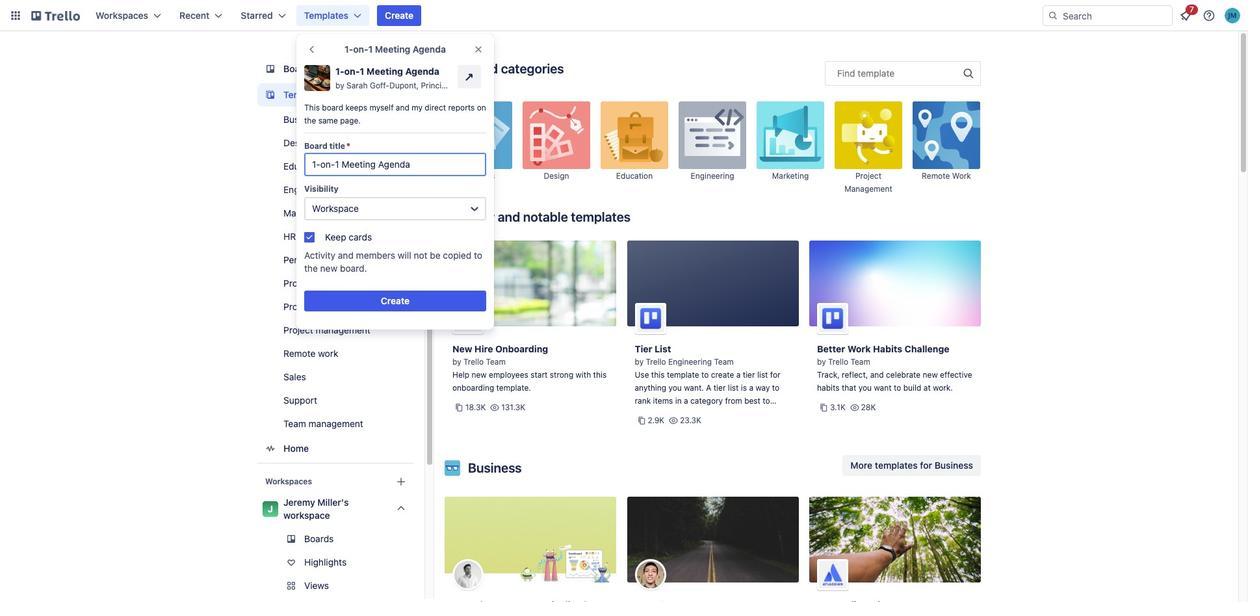 Task type: locate. For each thing, give the bounding box(es) containing it.
create a workspace image
[[393, 474, 409, 490]]

meeting up goff-
[[367, 66, 403, 77]]

1 vertical spatial project
[[284, 324, 313, 336]]

create up 1-on-1 meeting agenda
[[385, 10, 414, 21]]

project inside project management
[[856, 171, 882, 181]]

template right find
[[858, 68, 895, 79]]

management down product management 'link'
[[316, 324, 371, 336]]

hr & operations
[[284, 231, 354, 242]]

1 vertical spatial marketing link
[[258, 203, 414, 224]]

1 horizontal spatial marketing link
[[757, 101, 825, 195]]

0 horizontal spatial business link
[[258, 109, 414, 130]]

1 vertical spatial list
[[728, 383, 739, 393]]

by up "track," on the bottom right of page
[[817, 357, 826, 367]]

education down board
[[284, 161, 325, 172]]

trello down list
[[646, 357, 666, 367]]

2 boards link from the top
[[258, 529, 414, 549]]

1 vertical spatial for
[[920, 460, 933, 471]]

management for the team management link
[[309, 418, 363, 429]]

boards for views
[[304, 533, 334, 544]]

the
[[304, 116, 316, 126], [304, 263, 318, 274]]

1 horizontal spatial design link
[[523, 101, 590, 195]]

will
[[398, 250, 411, 261]]

starred
[[241, 10, 273, 21]]

business icon image down @
[[445, 101, 512, 169]]

this left the board
[[304, 103, 320, 113]]

employees
[[489, 370, 529, 380]]

remote
[[922, 171, 950, 181], [284, 348, 316, 359]]

project management link
[[835, 101, 903, 195], [258, 320, 414, 341]]

boards link up templates link
[[258, 57, 414, 81]]

agenda for 1-on-1 meeting agenda by sarah goff-dupont, principal writer @ atlassian
[[405, 66, 440, 77]]

home image
[[263, 441, 278, 457]]

0 horizontal spatial templates
[[571, 209, 631, 224]]

you up in
[[669, 383, 682, 393]]

food
[[635, 435, 652, 445]]

this down items
[[660, 409, 675, 419]]

recent
[[180, 10, 210, 21]]

is
[[741, 383, 747, 393]]

agenda for 1-on-1 meeting agenda
[[413, 44, 446, 55]]

1 horizontal spatial template
[[858, 68, 895, 79]]

best right be:
[[714, 409, 730, 419]]

0 horizontal spatial project management link
[[258, 320, 414, 341]]

workspaces
[[96, 10, 148, 21], [265, 477, 312, 486]]

to up players,
[[763, 396, 770, 406]]

to down celebrate
[[894, 383, 901, 393]]

1 up the 1-on-1 meeting agenda link
[[368, 44, 373, 55]]

team down hire
[[486, 357, 506, 367]]

1 horizontal spatial this
[[660, 409, 675, 419]]

sales link
[[258, 367, 414, 388]]

1-
[[345, 44, 353, 55], [336, 66, 344, 77]]

1 vertical spatial a
[[749, 383, 754, 393]]

team management
[[284, 418, 363, 429]]

remote work
[[922, 171, 971, 181], [284, 348, 338, 359]]

1 vertical spatial boards
[[304, 533, 334, 544]]

atlassian
[[489, 81, 522, 90]]

boards up highlights
[[304, 533, 334, 544]]

design left title
[[284, 137, 313, 148]]

0 vertical spatial work
[[952, 171, 971, 181]]

2 you from the left
[[859, 383, 872, 393]]

0 vertical spatial new
[[468, 209, 495, 224]]

engineering up want. on the bottom right
[[669, 357, 712, 367]]

1 vertical spatial marketing
[[284, 207, 325, 218]]

1 up sarah
[[360, 66, 364, 77]]

for right more
[[920, 460, 933, 471]]

2 the from the top
[[304, 263, 318, 274]]

engineering link for topmost marketing link
[[679, 101, 747, 195]]

education down education icon
[[616, 171, 653, 181]]

1 trello from the left
[[464, 357, 484, 367]]

2 business icon image from the top
[[445, 460, 460, 476]]

create inside "primary" element
[[385, 10, 414, 21]]

0 horizontal spatial education link
[[258, 156, 414, 177]]

help
[[453, 370, 470, 380]]

Search field
[[1059, 6, 1172, 25]]

return to previous screen image
[[307, 44, 317, 55]]

0 horizontal spatial 1-
[[336, 66, 344, 77]]

trello team image
[[453, 303, 484, 334]]

copied
[[443, 250, 472, 261]]

new
[[320, 263, 338, 274], [472, 370, 487, 380], [923, 370, 938, 380]]

0 horizontal spatial design link
[[258, 133, 414, 153]]

0 horizontal spatial remote work link
[[258, 343, 414, 364]]

0 vertical spatial remote work
[[922, 171, 971, 181]]

boards for home
[[284, 63, 314, 74]]

1 horizontal spatial 1-
[[345, 44, 353, 55]]

new
[[468, 209, 495, 224], [453, 343, 472, 354]]

trello team image
[[817, 303, 849, 334]]

want.
[[684, 383, 704, 393]]

0 vertical spatial agenda
[[413, 44, 446, 55]]

this inside 'new hire onboarding by trello team help new employees start strong with this onboarding template.'
[[593, 370, 607, 380]]

create button
[[377, 5, 422, 26], [304, 291, 486, 311]]

0 horizontal spatial 1
[[360, 66, 364, 77]]

by up help
[[453, 357, 461, 367]]

team up the create
[[714, 357, 734, 367]]

new and notable templates
[[468, 209, 631, 224]]

rank
[[635, 396, 651, 406]]

1 horizontal spatial business link
[[445, 101, 512, 195]]

this inside the this board keeps myself and my direct reports on the same page.
[[304, 103, 320, 113]]

to inside activity and members will not be copied to the new board.
[[474, 250, 482, 261]]

from
[[725, 396, 742, 406]]

remote work up sales
[[284, 348, 338, 359]]

1 horizontal spatial marketing
[[772, 171, 809, 181]]

agenda inside 1-on-1 meeting agenda by sarah goff-dupont, principal writer @ atlassian
[[405, 66, 440, 77]]

0 horizontal spatial for
[[770, 370, 781, 380]]

better work habits challenge by trello team track, reflect, and celebrate new effective habits that you want to build at work.
[[817, 343, 973, 393]]

dupont,
[[390, 81, 419, 90]]

remote work down remote work icon
[[922, 171, 971, 181]]

sales
[[284, 371, 306, 382]]

best
[[745, 396, 761, 406], [714, 409, 730, 419]]

trello down better
[[828, 357, 849, 367]]

0 vertical spatial on-
[[353, 44, 368, 55]]

boards link
[[258, 57, 414, 81], [258, 529, 414, 549]]

business link down @
[[445, 101, 512, 195]]

1 horizontal spatial list
[[758, 370, 768, 380]]

effective
[[940, 370, 973, 380]]

0 vertical spatial boards
[[284, 63, 314, 74]]

could
[[678, 409, 698, 419]]

0 vertical spatial the
[[304, 116, 316, 126]]

1 horizontal spatial templates
[[875, 460, 918, 471]]

1 business icon image from the top
[[445, 101, 512, 169]]

0 horizontal spatial new
[[320, 263, 338, 274]]

and left the my
[[396, 103, 410, 113]]

new up at in the right bottom of the page
[[923, 370, 938, 380]]

dishes,
[[687, 422, 714, 432]]

0 horizontal spatial trello
[[464, 357, 484, 367]]

1- right return to previous screen icon
[[345, 44, 353, 55]]

0 vertical spatial marketing
[[772, 171, 809, 181]]

this right with on the left bottom
[[593, 370, 607, 380]]

1 the from the top
[[304, 116, 316, 126]]

board
[[304, 141, 328, 151]]

to right copied
[[474, 250, 482, 261]]

best down is
[[745, 396, 761, 406]]

1 vertical spatial remote
[[284, 348, 316, 359]]

1 inside 1-on-1 meeting agenda by sarah goff-dupont, principal writer @ atlassian
[[360, 66, 364, 77]]

highlights
[[304, 557, 347, 568]]

1 vertical spatial on-
[[344, 66, 360, 77]]

project management
[[845, 171, 893, 194], [284, 324, 371, 336]]

remote work link
[[913, 101, 981, 195], [258, 343, 414, 364]]

1 vertical spatial templates
[[875, 460, 918, 471]]

team inside tier list by trello engineering team use this template to create a tier list for anything you want. a tier list is a way to rank items in a category from best to worst. this could be: best nba players, goat'd pasta dishes, and tastiest fast food joints.
[[714, 357, 734, 367]]

1 vertical spatial the
[[304, 263, 318, 274]]

trello inside tier list by trello engineering team use this template to create a tier list for anything you want. a tier list is a way to rank items in a category from best to worst. this could be: best nba players, goat'd pasta dishes, and tastiest fast food joints.
[[646, 357, 666, 367]]

new inside activity and members will not be copied to the new board.
[[320, 263, 338, 274]]

you
[[669, 383, 682, 393], [859, 383, 872, 393]]

management inside 'link'
[[319, 301, 374, 312]]

tastiest
[[732, 422, 759, 432]]

1 horizontal spatial education link
[[601, 101, 668, 195]]

trello down hire
[[464, 357, 484, 367]]

you inside better work habits challenge by trello team track, reflect, and celebrate new effective habits that you want to build at work.
[[859, 383, 872, 393]]

on- for 1-on-1 meeting agenda
[[353, 44, 368, 55]]

1- for 1-on-1 meeting agenda by sarah goff-dupont, principal writer @ atlassian
[[336, 66, 344, 77]]

to inside better work habits challenge by trello team track, reflect, and celebrate new effective habits that you want to build at work.
[[894, 383, 901, 393]]

0 horizontal spatial engineering link
[[258, 179, 414, 200]]

list up way
[[758, 370, 768, 380]]

0 horizontal spatial remote
[[284, 348, 316, 359]]

1- up templates link
[[336, 66, 344, 77]]

project down product
[[284, 324, 313, 336]]

project management down project management icon
[[845, 171, 893, 194]]

tier right a on the bottom right
[[714, 383, 726, 393]]

1 horizontal spatial for
[[920, 460, 933, 471]]

0 horizontal spatial marketing link
[[258, 203, 414, 224]]

and inside the this board keeps myself and my direct reports on the same page.
[[396, 103, 410, 113]]

by left sarah
[[336, 81, 344, 90]]

remote up sales
[[284, 348, 316, 359]]

create button down activity and members will not be copied to the new board.
[[304, 291, 486, 311]]

team down work at the bottom right of page
[[851, 357, 871, 367]]

business link down templates link
[[258, 109, 414, 130]]

productivity link
[[258, 273, 414, 294]]

reflect,
[[842, 370, 868, 380]]

a right the create
[[737, 370, 741, 380]]

recent button
[[172, 5, 230, 26]]

0 vertical spatial 1-
[[345, 44, 353, 55]]

2 trello from the left
[[646, 357, 666, 367]]

board.
[[340, 263, 367, 274]]

work down remote work icon
[[952, 171, 971, 181]]

0 vertical spatial templates
[[571, 209, 631, 224]]

goff-
[[370, 81, 390, 90]]

1 vertical spatial boards link
[[258, 529, 414, 549]]

a right is
[[749, 383, 754, 393]]

1 vertical spatial remote work
[[284, 348, 338, 359]]

1 vertical spatial tier
[[714, 383, 726, 393]]

marketing up &
[[284, 207, 325, 218]]

0 vertical spatial remote
[[922, 171, 950, 181]]

hr & operations link
[[258, 226, 414, 247]]

challenge
[[905, 343, 950, 354]]

for inside tier list by trello engineering team use this template to create a tier list for anything you want. a tier list is a way to rank items in a category from best to worst. this could be: best nba players, goat'd pasta dishes, and tastiest fast food joints.
[[770, 370, 781, 380]]

project management down product management
[[284, 324, 371, 336]]

0 horizontal spatial remote work
[[284, 348, 338, 359]]

0 vertical spatial project management link
[[835, 101, 903, 195]]

principal
[[421, 81, 453, 90]]

1 vertical spatial design
[[544, 171, 569, 181]]

list
[[758, 370, 768, 380], [728, 383, 739, 393]]

and up board.
[[338, 250, 354, 261]]

1 for 1-on-1 meeting agenda
[[368, 44, 373, 55]]

team
[[486, 357, 506, 367], [714, 357, 734, 367], [851, 357, 871, 367], [284, 418, 306, 429]]

1 vertical spatial templates
[[284, 89, 328, 100]]

by
[[336, 81, 344, 90], [453, 357, 461, 367], [635, 357, 644, 367], [817, 357, 826, 367]]

0 vertical spatial 1
[[368, 44, 373, 55]]

0 vertical spatial marketing link
[[757, 101, 825, 195]]

this
[[304, 103, 320, 113], [660, 409, 675, 419]]

this up 'anything'
[[652, 370, 665, 380]]

management for bottommost project management link
[[316, 324, 371, 336]]

templates up the board
[[284, 89, 328, 100]]

0 vertical spatial templates
[[304, 10, 349, 21]]

work
[[952, 171, 971, 181], [318, 348, 338, 359]]

for
[[770, 370, 781, 380], [920, 460, 933, 471]]

0 vertical spatial template
[[858, 68, 895, 79]]

boards link up highlights link
[[258, 529, 414, 549]]

work
[[848, 343, 871, 354]]

a
[[737, 370, 741, 380], [749, 383, 754, 393], [684, 396, 688, 406]]

meeting for 1-on-1 meeting agenda
[[375, 44, 411, 55]]

2 this from the left
[[652, 370, 665, 380]]

the inside activity and members will not be copied to the new board.
[[304, 263, 318, 274]]

new up copied
[[468, 209, 495, 224]]

templates inside templates popup button
[[304, 10, 349, 21]]

for up players,
[[770, 370, 781, 380]]

keep
[[325, 232, 346, 243]]

templates
[[571, 209, 631, 224], [875, 460, 918, 471]]

forward image
[[412, 578, 427, 594]]

the left same
[[304, 116, 316, 126]]

this inside tier list by trello engineering team use this template to create a tier list for anything you want. a tier list is a way to rank items in a category from best to worst. this could be: best nba players, goat'd pasta dishes, and tastiest fast food joints.
[[660, 409, 675, 419]]

7 notifications image
[[1178, 8, 1194, 23]]

trello engineering team image
[[635, 303, 666, 334]]

design down design icon
[[544, 171, 569, 181]]

engineering icon image
[[679, 101, 747, 169]]

views
[[304, 580, 329, 591]]

by up use
[[635, 357, 644, 367]]

business icon image right create a workspace image
[[445, 460, 460, 476]]

design link for engineering link associated with the left marketing link
[[258, 133, 414, 153]]

worst.
[[635, 409, 658, 419]]

and up want
[[871, 370, 884, 380]]

project down project management icon
[[856, 171, 882, 181]]

0 horizontal spatial template
[[667, 370, 699, 380]]

engineering
[[691, 171, 735, 181], [284, 184, 333, 195], [669, 357, 712, 367]]

1 horizontal spatial new
[[472, 370, 487, 380]]

education link for engineering link associated with the left marketing link
[[258, 156, 414, 177]]

create down activity and members will not be copied to the new board.
[[381, 295, 410, 306]]

you right that
[[859, 383, 872, 393]]

way
[[756, 383, 770, 393]]

engineering inside tier list by trello engineering team use this template to create a tier list for anything you want. a tier list is a way to rank items in a category from best to worst. this could be: best nba players, goat'd pasta dishes, and tastiest fast food joints.
[[669, 357, 712, 367]]

and inside activity and members will not be copied to the new board.
[[338, 250, 354, 261]]

3.1k
[[830, 403, 846, 412]]

None text field
[[304, 153, 486, 176]]

page.
[[340, 116, 361, 126]]

0 horizontal spatial education
[[284, 161, 325, 172]]

more
[[851, 460, 873, 471]]

start
[[531, 370, 548, 380]]

highlights link
[[258, 552, 414, 573]]

1- inside 1-on-1 meeting agenda by sarah goff-dupont, principal writer @ atlassian
[[336, 66, 344, 77]]

notable
[[523, 209, 568, 224]]

engineering down engineering icon
[[691, 171, 735, 181]]

1 this from the left
[[593, 370, 607, 380]]

be
[[430, 250, 441, 261]]

template up want. on the bottom right
[[667, 370, 699, 380]]

build
[[904, 383, 922, 393]]

and right dishes,
[[716, 422, 730, 432]]

1 vertical spatial template
[[667, 370, 699, 380]]

same
[[318, 116, 338, 126]]

management down productivity link at the left top
[[319, 301, 374, 312]]

members
[[356, 250, 395, 261]]

business icon image
[[445, 101, 512, 169], [445, 460, 460, 476]]

templates right more
[[875, 460, 918, 471]]

0 vertical spatial best
[[745, 396, 761, 406]]

1 horizontal spatial education
[[616, 171, 653, 181]]

business link for engineering link associated with the left marketing link design link
[[258, 109, 414, 130]]

team down support
[[284, 418, 306, 429]]

board image
[[263, 61, 278, 77]]

0 horizontal spatial list
[[728, 383, 739, 393]]

1-on-1 meeting agenda
[[345, 44, 446, 55]]

0 horizontal spatial you
[[669, 383, 682, 393]]

0 horizontal spatial design
[[284, 137, 313, 148]]

tier up is
[[743, 370, 755, 380]]

the up productivity
[[304, 263, 318, 274]]

1 horizontal spatial project
[[856, 171, 882, 181]]

new left hire
[[453, 343, 472, 354]]

templates right the notable
[[571, 209, 631, 224]]

1 vertical spatial this
[[660, 409, 675, 419]]

education
[[284, 161, 325, 172], [616, 171, 653, 181]]

2 vertical spatial engineering
[[669, 357, 712, 367]]

new up onboarding
[[472, 370, 487, 380]]

a right in
[[684, 396, 688, 406]]

0 horizontal spatial this
[[304, 103, 320, 113]]

0 vertical spatial this
[[304, 103, 320, 113]]

open information menu image
[[1203, 9, 1216, 22]]

agenda up principal
[[405, 66, 440, 77]]

to up a on the bottom right
[[702, 370, 709, 380]]

project
[[856, 171, 882, 181], [284, 324, 313, 336]]

management down support link
[[309, 418, 363, 429]]

on- inside 1-on-1 meeting agenda by sarah goff-dupont, principal writer @ atlassian
[[344, 66, 360, 77]]

1 you from the left
[[669, 383, 682, 393]]

work up sales link
[[318, 348, 338, 359]]

this inside tier list by trello engineering team use this template to create a tier list for anything you want. a tier list is a way to rank items in a category from best to worst. this could be: best nba players, goat'd pasta dishes, and tastiest fast food joints.
[[652, 370, 665, 380]]

3 trello from the left
[[828, 357, 849, 367]]

templates inside templates link
[[284, 89, 328, 100]]

engineering up workspace
[[284, 184, 333, 195]]

education icon image
[[601, 101, 668, 169]]

1 horizontal spatial design
[[544, 171, 569, 181]]

1
[[368, 44, 373, 55], [360, 66, 364, 77]]

1 horizontal spatial remote work link
[[913, 101, 981, 195]]

agenda up 1-on-1 meeting agenda by sarah goff-dupont, principal writer @ atlassian
[[413, 44, 446, 55]]

0 horizontal spatial marketing
[[284, 207, 325, 218]]

list left is
[[728, 383, 739, 393]]

remote down remote work icon
[[922, 171, 950, 181]]

writer
[[455, 81, 477, 90]]

meeting inside 1-on-1 meeting agenda by sarah goff-dupont, principal writer @ atlassian
[[367, 66, 403, 77]]

new down activity
[[320, 263, 338, 274]]

Find template field
[[825, 61, 981, 86]]

management for product management 'link'
[[319, 301, 374, 312]]

marketing down marketing icon
[[772, 171, 809, 181]]

be:
[[700, 409, 712, 419]]

search image
[[1048, 10, 1059, 21]]

keep cards
[[325, 232, 372, 243]]

meeting up the 1-on-1 meeting agenda link
[[375, 44, 411, 55]]

templates up return to previous screen icon
[[304, 10, 349, 21]]

you inside tier list by trello engineering team use this template to create a tier list for anything you want. a tier list is a way to rank items in a category from best to worst. this could be: best nba players, goat'd pasta dishes, and tastiest fast food joints.
[[669, 383, 682, 393]]

0 vertical spatial create
[[385, 10, 414, 21]]

1 vertical spatial 1
[[360, 66, 364, 77]]

new inside 'new hire onboarding by trello team help new employees start strong with this onboarding template.'
[[453, 343, 472, 354]]

1 boards link from the top
[[258, 57, 414, 81]]

that
[[842, 383, 857, 393]]

2 horizontal spatial new
[[923, 370, 938, 380]]

1 vertical spatial business icon image
[[445, 460, 460, 476]]

create button up 1-on-1 meeting agenda
[[377, 5, 422, 26]]

new for new hire onboarding by trello team help new employees start strong with this onboarding template.
[[453, 343, 472, 354]]

1 horizontal spatial trello
[[646, 357, 666, 367]]

new for new and notable templates
[[468, 209, 495, 224]]

and left the notable
[[498, 209, 520, 224]]

boards down return to previous screen icon
[[284, 63, 314, 74]]

2 vertical spatial a
[[684, 396, 688, 406]]



Task type: vqa. For each thing, say whether or not it's contained in the screenshot.
Meeting
yes



Task type: describe. For each thing, give the bounding box(es) containing it.
nba
[[732, 409, 748, 419]]

not
[[414, 250, 428, 261]]

1 vertical spatial remote work link
[[258, 343, 414, 364]]

items
[[653, 396, 673, 406]]

find
[[838, 68, 856, 79]]

better
[[817, 343, 846, 354]]

the inside the this board keeps myself and my direct reports on the same page.
[[304, 116, 316, 126]]

and inside tier list by trello engineering team use this template to create a tier list for anything you want. a tier list is a way to rank items in a category from best to worst. this could be: best nba players, goat'd pasta dishes, and tastiest fast food joints.
[[716, 422, 730, 432]]

by inside better work habits challenge by trello team track, reflect, and celebrate new effective habits that you want to build at work.
[[817, 357, 826, 367]]

boards link for views
[[258, 529, 414, 549]]

personal link
[[258, 250, 414, 271]]

remote work icon image
[[913, 101, 981, 169]]

toni, founder @ crmble image
[[453, 559, 484, 590]]

23.3k
[[680, 416, 702, 425]]

visibility
[[304, 184, 339, 194]]

want
[[874, 383, 892, 393]]

meeting for 1-on-1 meeting agenda by sarah goff-dupont, principal writer @ atlassian
[[367, 66, 403, 77]]

reports
[[448, 103, 475, 113]]

0 vertical spatial list
[[758, 370, 768, 380]]

*
[[347, 141, 350, 151]]

template inside tier list by trello engineering team use this template to create a tier list for anything you want. a tier list is a way to rank items in a category from best to worst. this could be: best nba players, goat'd pasta dishes, and tastiest fast food joints.
[[667, 370, 699, 380]]

templates inside button
[[875, 460, 918, 471]]

boards link for home
[[258, 57, 414, 81]]

trello inside 'new hire onboarding by trello team help new employees start strong with this onboarding template.'
[[464, 357, 484, 367]]

1 for 1-on-1 meeting agenda by sarah goff-dupont, principal writer @ atlassian
[[360, 66, 364, 77]]

0 vertical spatial engineering
[[691, 171, 735, 181]]

atlassian image
[[817, 559, 849, 590]]

product management
[[284, 301, 374, 312]]

by inside 1-on-1 meeting agenda by sarah goff-dupont, principal writer @ atlassian
[[336, 81, 344, 90]]

trello inside better work habits challenge by trello team track, reflect, and celebrate new effective habits that you want to build at work.
[[828, 357, 849, 367]]

close popover image
[[473, 44, 484, 55]]

business inside button
[[935, 460, 973, 471]]

business link for topmost marketing link's engineering link's design link
[[445, 101, 512, 195]]

project management icon image
[[835, 101, 903, 169]]

primary element
[[0, 0, 1249, 31]]

engineering link for the left marketing link
[[258, 179, 414, 200]]

1 horizontal spatial project management link
[[835, 101, 903, 195]]

board title *
[[304, 141, 350, 151]]

1 horizontal spatial best
[[745, 396, 761, 406]]

1 horizontal spatial work
[[952, 171, 971, 181]]

productivity
[[284, 278, 334, 289]]

onboarding
[[453, 383, 494, 393]]

to right way
[[772, 383, 780, 393]]

1 horizontal spatial remote
[[922, 171, 950, 181]]

1 vertical spatial project management link
[[258, 320, 414, 341]]

onboarding
[[496, 343, 548, 354]]

use
[[635, 370, 649, 380]]

template inside field
[[858, 68, 895, 79]]

0 horizontal spatial best
[[714, 409, 730, 419]]

product
[[284, 301, 317, 312]]

at
[[924, 383, 931, 393]]

new inside better work habits challenge by trello team track, reflect, and celebrate new effective habits that you want to build at work.
[[923, 370, 938, 380]]

celebrate
[[886, 370, 921, 380]]

find template
[[838, 68, 895, 79]]

workspace
[[284, 510, 330, 521]]

0 vertical spatial remote work link
[[913, 101, 981, 195]]

goat'd
[[635, 422, 663, 432]]

1 vertical spatial create
[[381, 295, 410, 306]]

myself
[[370, 103, 394, 113]]

categories
[[501, 61, 564, 76]]

personal
[[284, 254, 320, 265]]

back to home image
[[31, 5, 80, 26]]

pasta
[[665, 422, 685, 432]]

0 vertical spatial a
[[737, 370, 741, 380]]

28k
[[861, 403, 876, 412]]

home
[[284, 443, 309, 454]]

views link
[[258, 576, 427, 596]]

fast
[[761, 422, 775, 432]]

create button inside "primary" element
[[377, 5, 422, 26]]

education link for topmost marketing link's engineering link
[[601, 101, 668, 195]]

support
[[284, 395, 317, 406]]

on- for 1-on-1 meeting agenda by sarah goff-dupont, principal writer @ atlassian
[[344, 66, 360, 77]]

2.9k
[[648, 416, 665, 425]]

players,
[[750, 409, 779, 419]]

1 horizontal spatial remote work
[[922, 171, 971, 181]]

1 vertical spatial create button
[[304, 291, 486, 311]]

1- for 1-on-1 meeting agenda
[[345, 44, 353, 55]]

0 horizontal spatial a
[[684, 396, 688, 406]]

1 horizontal spatial workspaces
[[265, 477, 312, 486]]

team inside 'new hire onboarding by trello team help new employees start strong with this onboarding template.'
[[486, 357, 506, 367]]

list
[[655, 343, 671, 354]]

1 vertical spatial work
[[318, 348, 338, 359]]

featured
[[445, 61, 498, 76]]

featured categories
[[445, 61, 564, 76]]

habits
[[873, 343, 903, 354]]

1-on-1 meeting agenda by sarah goff-dupont, principal writer @ atlassian
[[336, 66, 522, 90]]

1-on-1 meeting agenda link
[[336, 65, 453, 78]]

starred button
[[233, 5, 294, 26]]

for inside button
[[920, 460, 933, 471]]

1 vertical spatial project management
[[284, 324, 371, 336]]

activity and members will not be copied to the new board.
[[304, 250, 482, 274]]

new inside 'new hire onboarding by trello team help new employees start strong with this onboarding template.'
[[472, 370, 487, 380]]

habits
[[817, 383, 840, 393]]

create
[[711, 370, 734, 380]]

anything
[[635, 383, 667, 393]]

workspaces inside dropdown button
[[96, 10, 148, 21]]

syarfandi achmad image
[[635, 559, 666, 590]]

and inside better work habits challenge by trello team track, reflect, and celebrate new effective habits that you want to build at work.
[[871, 370, 884, 380]]

design icon image
[[523, 101, 590, 169]]

hr
[[284, 231, 296, 242]]

board
[[322, 103, 343, 113]]

team inside better work habits challenge by trello team track, reflect, and celebrate new effective habits that you want to build at work.
[[851, 357, 871, 367]]

0 horizontal spatial project
[[284, 324, 313, 336]]

a
[[706, 383, 712, 393]]

title
[[330, 141, 345, 151]]

131.3k
[[502, 403, 526, 412]]

templates button
[[296, 5, 369, 26]]

0 vertical spatial design
[[284, 137, 313, 148]]

management down project management icon
[[845, 184, 893, 194]]

jeremy miller (jeremymiller198) image
[[1225, 8, 1241, 23]]

0 vertical spatial project management
[[845, 171, 893, 194]]

track,
[[817, 370, 840, 380]]

product management link
[[258, 297, 414, 317]]

with
[[576, 370, 591, 380]]

by inside 'new hire onboarding by trello team help new employees start strong with this onboarding template.'
[[453, 357, 461, 367]]

joints.
[[654, 435, 676, 445]]

workspace
[[312, 203, 359, 214]]

1 vertical spatial engineering
[[284, 184, 333, 195]]

support link
[[258, 390, 414, 411]]

activity
[[304, 250, 336, 261]]

jeremy
[[284, 497, 315, 508]]

template board image
[[263, 87, 278, 103]]

in
[[676, 396, 682, 406]]

0 vertical spatial tier
[[743, 370, 755, 380]]

home link
[[258, 437, 414, 460]]

18.3k
[[466, 403, 486, 412]]

tier
[[635, 343, 653, 354]]

workspaces button
[[88, 5, 169, 26]]

by inside tier list by trello engineering team use this template to create a tier list for anything you want. a tier list is a way to rank items in a category from best to worst. this could be: best nba players, goat'd pasta dishes, and tastiest fast food joints.
[[635, 357, 644, 367]]

marketing icon image
[[757, 101, 825, 169]]

on
[[477, 103, 486, 113]]

my
[[412, 103, 423, 113]]

0 horizontal spatial tier
[[714, 383, 726, 393]]

2 horizontal spatial a
[[749, 383, 754, 393]]

category
[[691, 396, 723, 406]]

more templates for business
[[851, 460, 973, 471]]

@
[[480, 81, 487, 90]]

design link for topmost marketing link's engineering link
[[523, 101, 590, 195]]

more templates for business button
[[843, 455, 981, 476]]



